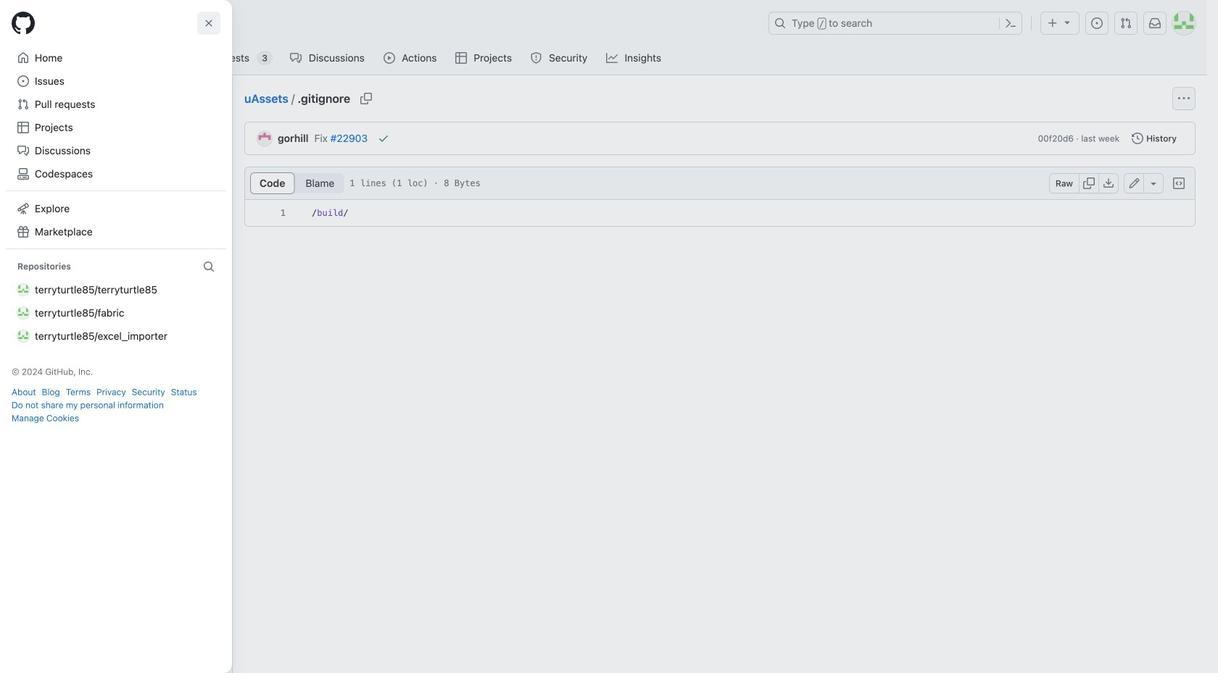 Task type: describe. For each thing, give the bounding box(es) containing it.
copy path image
[[361, 93, 372, 104]]

draggable pane splitter slider
[[231, 75, 234, 674]]

notifications image
[[1150, 17, 1161, 29]]

issue opened image
[[1092, 17, 1103, 29]]

download raw content image
[[1103, 178, 1115, 189]]

copy raw content image
[[1084, 178, 1095, 189]]

git pull request image
[[1121, 17, 1132, 29]]



Task type: locate. For each thing, give the bounding box(es) containing it.
command palette image
[[1005, 17, 1017, 29]]

plus image
[[1048, 17, 1059, 29]]

history image
[[1132, 133, 1144, 144]]

triangle down image
[[1062, 16, 1074, 28]]

open symbols panel tooltip
[[1169, 173, 1190, 194]]

more file actions image
[[1179, 93, 1190, 104]]

file view element
[[250, 173, 345, 194]]

edit file image
[[1129, 178, 1141, 189]]

more edit options image
[[1148, 178, 1160, 189]]

check image
[[378, 133, 390, 144]]



Task type: vqa. For each thing, say whether or not it's contained in the screenshot.
Download raw content Icon
yes



